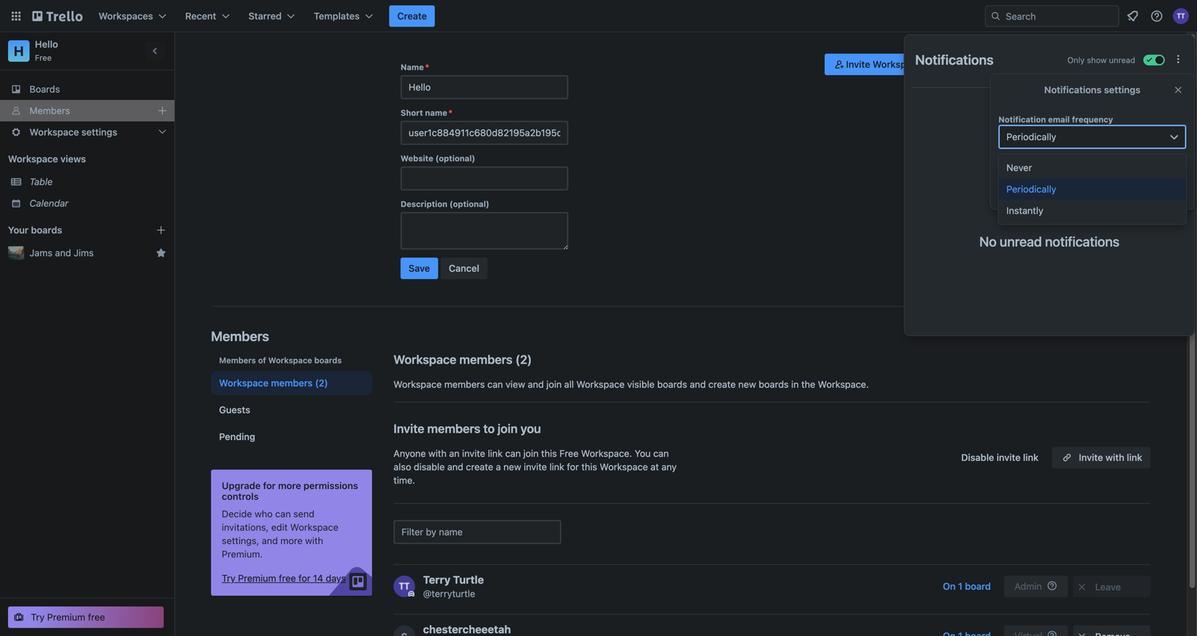 Task type: describe. For each thing, give the bounding box(es) containing it.
0 horizontal spatial this
[[541, 448, 557, 459]]

edit
[[271, 522, 288, 533]]

switch to… image
[[9, 9, 23, 23]]

try for try premium free
[[31, 612, 45, 623]]

guests
[[219, 404, 250, 416]]

permissions
[[304, 480, 358, 491]]

short name *
[[401, 108, 453, 117]]

jams and jims link
[[30, 246, 150, 260]]

workspace views
[[8, 153, 86, 164]]

try premium free button
[[8, 607, 164, 628]]

of
[[258, 356, 266, 365]]

invite with link button
[[1052, 447, 1151, 469]]

0 vertical spatial join
[[547, 379, 562, 390]]

invite workspace members button
[[825, 54, 975, 75]]

email
[[1049, 115, 1070, 124]]

all
[[564, 379, 574, 390]]

1 horizontal spatial unread
[[1109, 55, 1136, 65]]

2 vertical spatial sm image
[[1076, 630, 1089, 636]]

invitations,
[[222, 522, 269, 533]]

all notification settings link
[[999, 173, 1185, 195]]

1 vertical spatial join
[[498, 422, 518, 436]]

name
[[425, 108, 447, 117]]

name
[[401, 62, 424, 72]]

can down you
[[505, 448, 521, 459]]

allow desktop notifications
[[1007, 157, 1124, 168]]

notifications for no unread notifications
[[1045, 234, 1120, 249]]

and inside upgrade for more permissions controls decide who can send invitations, edit workspace settings, and more with premium.
[[262, 535, 278, 546]]

0 horizontal spatial unread
[[1000, 234, 1042, 249]]

try for try premium free for 14 days
[[222, 573, 236, 584]]

@terryturtle
[[423, 588, 476, 599]]

a
[[496, 462, 501, 473]]

try premium free for 14 days button
[[222, 572, 346, 585]]

add board image
[[156, 225, 166, 236]]

notifications settings
[[1045, 84, 1141, 95]]

1 horizontal spatial invite
[[524, 462, 547, 473]]

premium.
[[222, 549, 263, 560]]

desktop
[[1033, 157, 1068, 168]]

description (optional)
[[401, 199, 490, 209]]

allow
[[1007, 157, 1030, 168]]

all notification settings
[[1007, 178, 1106, 189]]

starred button
[[241, 5, 303, 27]]

notifications for allow desktop notifications
[[1070, 157, 1124, 168]]

notifications for notifications
[[916, 52, 994, 67]]

free inside the hello free
[[35, 53, 52, 62]]

14
[[313, 573, 323, 584]]

visible
[[627, 379, 655, 390]]

for inside anyone with an invite link can join this free workspace. you can also disable and create a new invite link for this workspace at any time.
[[567, 462, 579, 473]]

)
[[528, 352, 532, 367]]

terry turtle @terryturtle
[[423, 574, 484, 599]]

this member is an admin of this workspace. image
[[408, 591, 415, 597]]

1 periodically from the top
[[1007, 131, 1057, 142]]

workspace inside anyone with an invite link can join this free workspace. you can also disable and create a new invite link for this workspace at any time.
[[600, 462, 648, 473]]

can left view
[[488, 379, 503, 390]]

show
[[1087, 55, 1107, 65]]

back to home image
[[32, 5, 83, 27]]

send
[[293, 508, 315, 520]]

new inside anyone with an invite link can join this free workspace. you can also disable and create a new invite link for this workspace at any time.
[[504, 462, 521, 473]]

h link
[[8, 40, 30, 62]]

who
[[255, 508, 273, 520]]

join inside anyone with an invite link can join this free workspace. you can also disable and create a new invite link for this workspace at any time.
[[524, 448, 539, 459]]

members of workspace boards
[[219, 356, 342, 365]]

link inside invite with link button
[[1127, 452, 1143, 463]]

and inside jams and jims link
[[55, 247, 71, 258]]

jams
[[30, 247, 52, 258]]

disable
[[962, 452, 995, 463]]

workspaces
[[99, 10, 153, 21]]

1 vertical spatial this
[[582, 462, 597, 473]]

cancel
[[449, 263, 479, 274]]

starred icon image
[[156, 248, 166, 258]]

2
[[520, 352, 528, 367]]

members inside button
[[925, 59, 967, 70]]

frequency
[[1072, 115, 1114, 124]]

workspaces button
[[91, 5, 175, 27]]

can up at
[[654, 448, 669, 459]]

workspace settings button
[[0, 122, 175, 143]]

disable
[[414, 462, 445, 473]]

views
[[60, 153, 86, 164]]

(optional) for website (optional)
[[436, 154, 475, 163]]

you
[[521, 422, 541, 436]]

try premium free
[[31, 612, 105, 623]]

jims
[[74, 247, 94, 258]]

can inside upgrade for more permissions controls decide who can send invitations, edit workspace settings, and more with premium.
[[275, 508, 291, 520]]

recent
[[185, 10, 216, 21]]

notification email frequency
[[999, 115, 1114, 124]]

save
[[409, 263, 430, 274]]

Search field
[[1002, 6, 1119, 26]]

cancel button
[[441, 258, 488, 279]]

website (optional)
[[401, 154, 475, 163]]

boards up jams on the left top
[[31, 225, 62, 236]]

create inside anyone with an invite link can join this free workspace. you can also disable and create a new invite link for this workspace at any time.
[[466, 462, 493, 473]]

upgrade
[[222, 480, 261, 491]]

and inside anyone with an invite link can join this free workspace. you can also disable and create a new invite link for this workspace at any time.
[[447, 462, 464, 473]]

name *
[[401, 62, 429, 72]]

pending
[[219, 431, 255, 442]]

1 vertical spatial members
[[211, 328, 269, 344]]

settings for workspace settings
[[81, 127, 117, 138]]

boards left in
[[759, 379, 789, 390]]

with for invite
[[1106, 452, 1125, 463]]

boards right visible
[[657, 379, 687, 390]]

organizationdetailform element
[[401, 62, 569, 285]]

workspace inside popup button
[[30, 127, 79, 138]]

create
[[397, 10, 427, 21]]

Filter by name text field
[[394, 520, 562, 544]]

for inside try premium free for 14 days button
[[299, 573, 311, 584]]

all
[[1007, 178, 1018, 189]]

leave link
[[1074, 576, 1151, 597]]

for inside upgrade for more permissions controls decide who can send invitations, edit workspace settings, and more with premium.
[[263, 480, 276, 491]]

free for try premium free for 14 days
[[279, 573, 296, 584]]

link inside disable invite link button
[[1024, 452, 1039, 463]]

turtle
[[453, 574, 484, 586]]

to
[[484, 422, 495, 436]]

and right view
[[528, 379, 544, 390]]

invite with link
[[1079, 452, 1143, 463]]

guests link
[[211, 398, 372, 422]]

on
[[943, 581, 956, 592]]

notification
[[1020, 178, 1069, 189]]

primary element
[[0, 0, 1198, 32]]

2 vertical spatial members
[[219, 356, 256, 365]]

close popover image
[[1173, 85, 1184, 95]]

jams and jims
[[30, 247, 94, 258]]



Task type: vqa. For each thing, say whether or not it's contained in the screenshot.


Task type: locate. For each thing, give the bounding box(es) containing it.
1 vertical spatial settings
[[81, 127, 117, 138]]

1 vertical spatial periodically
[[1007, 184, 1057, 195]]

premium for try premium free
[[47, 612, 85, 623]]

and right visible
[[690, 379, 706, 390]]

0 horizontal spatial workspace members
[[219, 378, 313, 389]]

0 vertical spatial create
[[709, 379, 736, 390]]

2 periodically from the top
[[1007, 184, 1057, 195]]

join right "to"
[[498, 422, 518, 436]]

admin button
[[1005, 576, 1068, 597]]

premium for try premium free for 14 days
[[238, 573, 276, 584]]

invite
[[846, 59, 871, 70], [394, 422, 425, 436], [1079, 452, 1104, 463]]

1 horizontal spatial new
[[739, 379, 756, 390]]

pending link
[[211, 425, 372, 449]]

settings down allow desktop notifications "button"
[[1071, 178, 1106, 189]]

for
[[567, 462, 579, 473], [263, 480, 276, 491], [299, 573, 311, 584]]

no unread notifications
[[980, 234, 1120, 249]]

1 horizontal spatial premium
[[238, 573, 276, 584]]

your boards
[[8, 225, 62, 236]]

invite right an
[[462, 448, 485, 459]]

new
[[739, 379, 756, 390], [504, 462, 521, 473]]

1 horizontal spatial notifications
[[1045, 84, 1102, 95]]

and left the jims
[[55, 247, 71, 258]]

1 vertical spatial notifications
[[1045, 234, 1120, 249]]

0 horizontal spatial try
[[31, 612, 45, 623]]

*
[[425, 62, 429, 72], [449, 108, 453, 117]]

workspace inside button
[[873, 59, 923, 70]]

members up of
[[211, 328, 269, 344]]

boards
[[30, 84, 60, 95]]

workspace
[[873, 59, 923, 70], [30, 127, 79, 138], [8, 153, 58, 164], [394, 352, 457, 367], [268, 356, 312, 365], [219, 378, 269, 389], [394, 379, 442, 390], [577, 379, 625, 390], [600, 462, 648, 473], [290, 522, 339, 533]]

only show unread
[[1068, 55, 1136, 65]]

an
[[449, 448, 460, 459]]

try premium free for 14 days
[[222, 573, 346, 584]]

also
[[394, 462, 411, 473]]

settings down members link
[[81, 127, 117, 138]]

1 horizontal spatial this
[[582, 462, 597, 473]]

0 horizontal spatial for
[[263, 480, 276, 491]]

0 vertical spatial invite
[[846, 59, 871, 70]]

notification
[[999, 115, 1046, 124]]

0 horizontal spatial new
[[504, 462, 521, 473]]

0 vertical spatial notifications
[[916, 52, 994, 67]]

0 vertical spatial workspace.
[[818, 379, 869, 390]]

members left of
[[219, 356, 256, 365]]

1 vertical spatial *
[[449, 108, 453, 117]]

1 vertical spatial free
[[560, 448, 579, 459]]

hello free
[[35, 39, 58, 62]]

workspace. inside anyone with an invite link can join this free workspace. you can also disable and create a new invite link for this workspace at any time.
[[581, 448, 632, 459]]

0 horizontal spatial workspace.
[[581, 448, 632, 459]]

join down you
[[524, 448, 539, 459]]

0 vertical spatial settings
[[1104, 84, 1141, 95]]

never
[[1007, 162, 1033, 173]]

premium
[[238, 573, 276, 584], [47, 612, 85, 623]]

settings inside workspace settings popup button
[[81, 127, 117, 138]]

starred
[[249, 10, 282, 21]]

sm image for the leave link
[[1076, 581, 1089, 594]]

with inside anyone with an invite link can join this free workspace. you can also disable and create a new invite link for this workspace at any time.
[[429, 448, 447, 459]]

0 vertical spatial new
[[739, 379, 756, 390]]

on 1 board link
[[935, 576, 999, 597]]

1 vertical spatial sm image
[[1076, 581, 1089, 594]]

unread right show
[[1109, 55, 1136, 65]]

2 horizontal spatial for
[[567, 462, 579, 473]]

0 vertical spatial sm image
[[833, 58, 846, 71]]

hello
[[35, 39, 58, 50]]

workspace members left (
[[394, 352, 513, 367]]

periodically up instantly
[[1007, 184, 1057, 195]]

with for anyone
[[429, 448, 447, 459]]

2 horizontal spatial invite
[[997, 452, 1021, 463]]

time.
[[394, 475, 415, 486]]

members down boards
[[30, 105, 70, 116]]

1 horizontal spatial free
[[560, 448, 579, 459]]

notifications down all notification settings link
[[1045, 234, 1120, 249]]

view
[[506, 379, 525, 390]]

with inside upgrade for more permissions controls decide who can send invitations, edit workspace settings, and more with premium.
[[305, 535, 323, 546]]

0 vertical spatial try
[[222, 573, 236, 584]]

search image
[[991, 11, 1002, 21]]

notifications for notifications settings
[[1045, 84, 1102, 95]]

hello link
[[35, 39, 58, 50]]

0 vertical spatial for
[[567, 462, 579, 473]]

workspace navigation collapse icon image
[[146, 42, 165, 60]]

admin
[[1015, 581, 1042, 592]]

settings,
[[222, 535, 259, 546]]

1 horizontal spatial *
[[449, 108, 453, 117]]

more
[[278, 480, 301, 491], [281, 535, 303, 546]]

settings for notifications settings
[[1104, 84, 1141, 95]]

2 horizontal spatial with
[[1106, 452, 1125, 463]]

0 horizontal spatial notifications
[[916, 52, 994, 67]]

with
[[429, 448, 447, 459], [1106, 452, 1125, 463], [305, 535, 323, 546]]

unread
[[1109, 55, 1136, 65], [1000, 234, 1042, 249]]

sm image inside the leave link
[[1076, 581, 1089, 594]]

1 vertical spatial more
[[281, 535, 303, 546]]

1 vertical spatial notifications
[[1045, 84, 1102, 95]]

1 vertical spatial free
[[88, 612, 105, 623]]

0 horizontal spatial free
[[88, 612, 105, 623]]

sm image for invite workspace members button
[[833, 58, 846, 71]]

(optional) right description at the top of page
[[450, 199, 490, 209]]

terry
[[423, 574, 451, 586]]

disable invite link
[[962, 452, 1039, 463]]

0 vertical spatial this
[[541, 448, 557, 459]]

1 vertical spatial (optional)
[[450, 199, 490, 209]]

2 horizontal spatial join
[[547, 379, 562, 390]]

1 vertical spatial premium
[[47, 612, 85, 623]]

disable invite link button
[[954, 447, 1047, 469]]

workspace. left the you
[[581, 448, 632, 459]]

you
[[635, 448, 651, 459]]

only
[[1068, 55, 1085, 65]]

chestercheeetah
[[423, 623, 511, 636]]

0 horizontal spatial premium
[[47, 612, 85, 623]]

1 vertical spatial unread
[[1000, 234, 1042, 249]]

your
[[8, 225, 29, 236]]

1 horizontal spatial for
[[299, 573, 311, 584]]

unread down instantly
[[1000, 234, 1042, 249]]

table
[[30, 176, 53, 187]]

new right a
[[504, 462, 521, 473]]

notifications inside "button"
[[1070, 157, 1124, 168]]

and down edit
[[262, 535, 278, 546]]

notifications up all notification settings link
[[1070, 157, 1124, 168]]

1 vertical spatial for
[[263, 480, 276, 491]]

workspace.
[[818, 379, 869, 390], [581, 448, 632, 459]]

workspace members down of
[[219, 378, 313, 389]]

0 vertical spatial unread
[[1109, 55, 1136, 65]]

notifications down 'search' image
[[916, 52, 994, 67]]

invite right disable
[[997, 452, 1021, 463]]

0 horizontal spatial invite
[[394, 422, 425, 436]]

taco image
[[1014, 123, 1086, 212]]

1 horizontal spatial try
[[222, 573, 236, 584]]

(optional)
[[436, 154, 475, 163], [450, 199, 490, 209]]

new left in
[[739, 379, 756, 390]]

workspace. right the
[[818, 379, 869, 390]]

settings down the only show unread
[[1104, 84, 1141, 95]]

(
[[516, 352, 520, 367]]

notifications
[[1070, 157, 1124, 168], [1045, 234, 1120, 249]]

1 horizontal spatial with
[[429, 448, 447, 459]]

no
[[980, 234, 997, 249]]

invite right a
[[524, 462, 547, 473]]

* right the name
[[449, 108, 453, 117]]

link
[[488, 448, 503, 459], [1024, 452, 1039, 463], [1127, 452, 1143, 463], [550, 462, 565, 473]]

1 vertical spatial create
[[466, 462, 493, 473]]

and down an
[[447, 462, 464, 473]]

upgrade for more permissions controls decide who can send invitations, edit workspace settings, and more with premium.
[[222, 480, 358, 560]]

2 horizontal spatial invite
[[1079, 452, 1104, 463]]

0 vertical spatial premium
[[238, 573, 276, 584]]

invite inside button
[[997, 452, 1021, 463]]

0 vertical spatial free
[[35, 53, 52, 62]]

invite for invite workspace members
[[846, 59, 871, 70]]

with inside button
[[1106, 452, 1125, 463]]

your boards with 1 items element
[[8, 222, 136, 238]]

boards up (2) at left bottom
[[314, 356, 342, 365]]

leave
[[1096, 582, 1121, 593]]

0 horizontal spatial with
[[305, 535, 323, 546]]

at
[[651, 462, 659, 473]]

sm image inside invite workspace members button
[[833, 58, 846, 71]]

create button
[[389, 5, 435, 27]]

free for try premium free
[[88, 612, 105, 623]]

website
[[401, 154, 434, 163]]

0 horizontal spatial invite
[[462, 448, 485, 459]]

1 horizontal spatial join
[[524, 448, 539, 459]]

days
[[326, 573, 346, 584]]

allow desktop notifications button
[[999, 152, 1187, 173]]

0 vertical spatial members
[[30, 105, 70, 116]]

0 notifications image
[[1125, 8, 1141, 24]]

2 vertical spatial join
[[524, 448, 539, 459]]

0 vertical spatial *
[[425, 62, 429, 72]]

1 horizontal spatial invite
[[846, 59, 871, 70]]

workspace inside upgrade for more permissions controls decide who can send invitations, edit workspace settings, and more with premium.
[[290, 522, 339, 533]]

invite for invite with link
[[1079, 452, 1104, 463]]

2 vertical spatial settings
[[1071, 178, 1106, 189]]

sm image
[[833, 58, 846, 71], [1076, 581, 1089, 594], [1076, 630, 1089, 636]]

1 horizontal spatial create
[[709, 379, 736, 390]]

table link
[[30, 175, 166, 189]]

members link
[[0, 100, 175, 122]]

more up send at the left of the page
[[278, 480, 301, 491]]

2 vertical spatial for
[[299, 573, 311, 584]]

1 vertical spatial try
[[31, 612, 45, 623]]

0 vertical spatial free
[[279, 573, 296, 584]]

on 1 board
[[943, 581, 991, 592]]

0 vertical spatial more
[[278, 480, 301, 491]]

invite for invite members to join you
[[394, 422, 425, 436]]

open information menu image
[[1151, 9, 1164, 23]]

1 horizontal spatial workspace members
[[394, 352, 513, 367]]

description
[[401, 199, 448, 209]]

* right name
[[425, 62, 429, 72]]

settings
[[1104, 84, 1141, 95], [81, 127, 117, 138], [1071, 178, 1106, 189]]

1 vertical spatial invite
[[394, 422, 425, 436]]

0 horizontal spatial create
[[466, 462, 493, 473]]

templates button
[[306, 5, 381, 27]]

0 vertical spatial notifications
[[1070, 157, 1124, 168]]

periodically down notification
[[1007, 131, 1057, 142]]

settings inside all notification settings link
[[1071, 178, 1106, 189]]

try
[[222, 573, 236, 584], [31, 612, 45, 623]]

(2)
[[315, 378, 328, 389]]

terry turtle (terryturtle) image
[[1173, 8, 1190, 24]]

free inside anyone with an invite link can join this free workspace. you can also disable and create a new invite link for this workspace at any time.
[[560, 448, 579, 459]]

notifications
[[916, 52, 994, 67], [1045, 84, 1102, 95]]

2 vertical spatial invite
[[1079, 452, 1104, 463]]

0 vertical spatial periodically
[[1007, 131, 1057, 142]]

0 horizontal spatial join
[[498, 422, 518, 436]]

in
[[792, 379, 799, 390]]

0 horizontal spatial free
[[35, 53, 52, 62]]

(optional) right website
[[436, 154, 475, 163]]

1 vertical spatial new
[[504, 462, 521, 473]]

1 horizontal spatial workspace.
[[818, 379, 869, 390]]

0 vertical spatial (optional)
[[436, 154, 475, 163]]

controls
[[222, 491, 259, 502]]

recent button
[[177, 5, 238, 27]]

the
[[802, 379, 816, 390]]

calendar
[[30, 198, 68, 209]]

0 horizontal spatial *
[[425, 62, 429, 72]]

short
[[401, 108, 423, 117]]

None text field
[[401, 75, 569, 99], [401, 121, 569, 145], [401, 166, 569, 191], [401, 212, 569, 250], [401, 75, 569, 99], [401, 121, 569, 145], [401, 166, 569, 191], [401, 212, 569, 250]]

invite members to join you
[[394, 422, 541, 436]]

0 vertical spatial workspace members
[[394, 352, 513, 367]]

more down edit
[[281, 535, 303, 546]]

1 horizontal spatial free
[[279, 573, 296, 584]]

boards link
[[0, 79, 175, 100]]

(optional) for description (optional)
[[450, 199, 490, 209]]

1
[[959, 581, 963, 592]]

free
[[35, 53, 52, 62], [560, 448, 579, 459]]

decide
[[222, 508, 252, 520]]

can up edit
[[275, 508, 291, 520]]

1 vertical spatial workspace members
[[219, 378, 313, 389]]

notifications down 'only'
[[1045, 84, 1102, 95]]

join left all
[[547, 379, 562, 390]]

1 vertical spatial workspace.
[[581, 448, 632, 459]]



